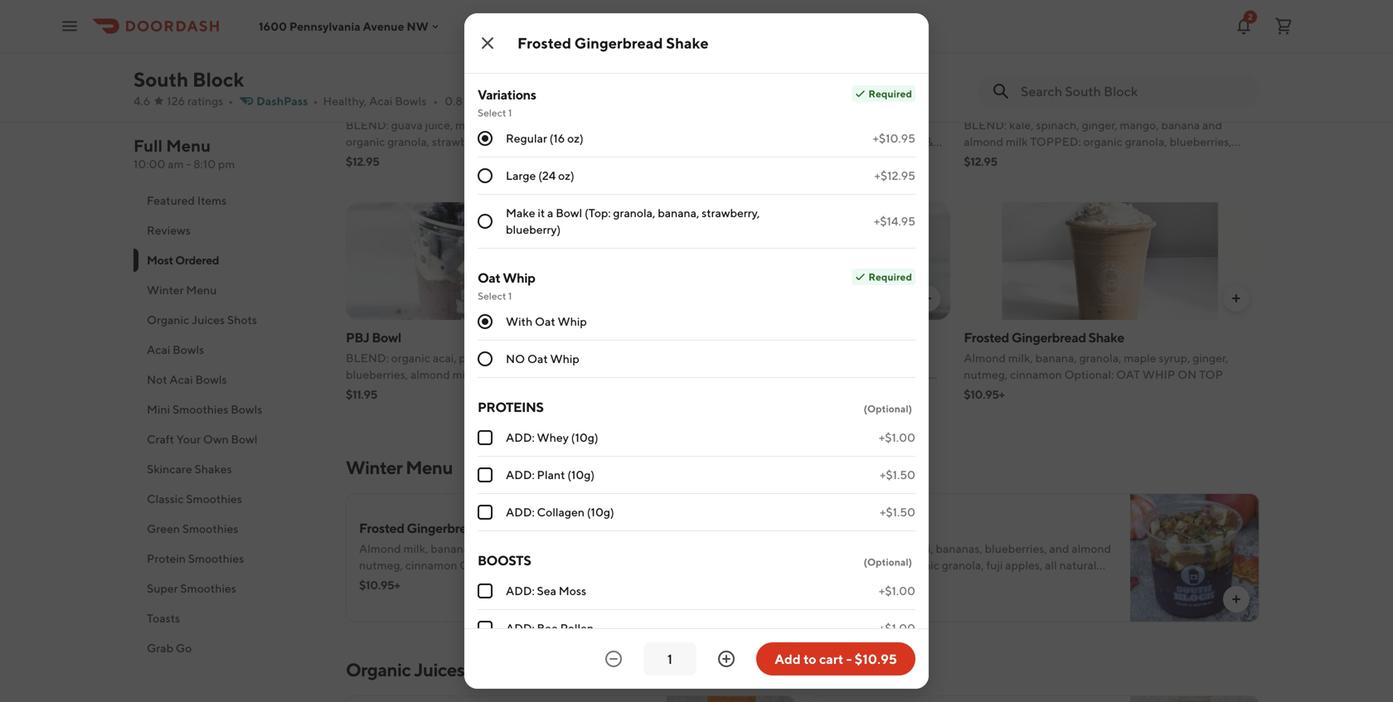 Task type: describe. For each thing, give the bounding box(es) containing it.
regular (16 oz)
[[506, 131, 584, 145]]

free inside green bowl blend: kale, spinach, ginger, mango, banana and almond milk topped: organic granola, blueberries, bananas, and strawberries our granola is certified organic, vegan and gluten-free
[[1104, 168, 1125, 182]]

bananas, inside green bowl blend: kale, spinach, ginger, mango, banana and almond milk topped: organic granola, blueberries, bananas, and strawberries our granola is certified organic, vegan and gluten-free
[[964, 151, 1011, 165]]

0 vertical spatial whip
[[1143, 368, 1176, 382]]

blend: inside blend: guava juice, strawberries and bananas topped: organic granola, strawberries, blueberries & bananas our granola is certified organic, vegan and gluten-free
[[655, 118, 698, 132]]

count
[[904, 384, 935, 398]]

winter menu inside button
[[147, 283, 217, 297]]

bananas inside pbj bowl blend: organic acai, peanut butter, bananas, blueberries, almond milk  topped: organic granola, blueberries, bananas calories: 633 our granola is certified organic, vegan and gluten-free
[[411, 384, 454, 398]]

items
[[197, 194, 227, 207]]

certified inside sunshine bowl blend: guava juice, mango and bananas topped: organic granola, strawberries, banana & pineapple our granola is certified organic, vegan and gluten-free
[[398, 151, 442, 165]]

protein smoothies
[[147, 552, 244, 566]]

+$12.95
[[875, 169, 916, 182]]

to inside add to cart - $10.95 button
[[804, 652, 817, 667]]

1600 pennsylvania avenue nw
[[259, 19, 429, 33]]

2 horizontal spatial to
[[891, 384, 902, 398]]

crisp
[[861, 521, 891, 536]]

organic, inside pbj bowl blend: organic acai, peanut butter, bananas, blueberries, almond milk  topped: organic granola, blueberries, bananas calories: 633 our granola is certified organic, vegan and gluten-free
[[393, 401, 435, 415]]

smoothie
[[731, 330, 788, 345]]

1 vertical spatial $10.95+
[[359, 579, 400, 592]]

0 vertical spatial frosted gingerbread shake almond milk, banana, granola, maple syrup, ginger, nutmeg, cinnamon  optional: oat whip on top $10.95+
[[964, 330, 1229, 401]]

2 vertical spatial ginger,
[[588, 542, 624, 556]]

green for smoothies
[[147, 522, 180, 536]]

0 horizontal spatial on
[[573, 559, 592, 572]]

skincare shakes button
[[134, 455, 326, 484]]

mini smoothies bowls
[[147, 403, 262, 416]]

2 horizontal spatial shake
[[1089, 330, 1125, 345]]

required for variations
[[869, 88, 912, 100]]

juices for &
[[414, 659, 465, 681]]

(10g) for add: whey (10g)
[[571, 431, 599, 445]]

NO Oat Whip radio
[[478, 352, 493, 367]]

menu inside button
[[186, 283, 217, 297]]

bowls for healthy,
[[395, 94, 427, 108]]

2 $12.95 from the left
[[655, 155, 689, 168]]

craft
[[147, 433, 174, 446]]

1 horizontal spatial frosted gingerbread shake image
[[964, 202, 1260, 320]]

3 • from the left
[[433, 94, 438, 108]]

add: for add: bee pollen
[[506, 622, 535, 635]]

1 horizontal spatial not
[[792, 368, 810, 382]]

add: whey (10g)
[[506, 431, 599, 445]]

(top:
[[585, 206, 611, 220]]

free inside blend: guava juice, strawberries and bananas topped: organic granola, strawberries, blueberries & bananas our granola is certified organic, vegan and gluten-free
[[694, 168, 715, 182]]

0 horizontal spatial cinnamon
[[405, 559, 457, 572]]

are
[[869, 368, 886, 382]]

+$1.00 for proteins
[[879, 431, 916, 445]]

our inside pbj bowl blend: organic acai, peanut butter, bananas, blueberries, almond milk  topped: organic granola, blueberries, bananas calories: 633 our granola is certified organic, vegan and gluten-free
[[527, 384, 548, 398]]

2 vertical spatial menu
[[406, 457, 453, 479]]

protein
[[147, 552, 186, 566]]

pm
[[218, 157, 235, 171]]

we
[[689, 384, 705, 398]]

4.6
[[134, 94, 150, 108]]

strawberries inside green bowl blend: kale, spinach, ginger, mango, banana and almond milk topped: organic granola, blueberries, bananas, and strawberries our granola is certified organic, vegan and gluten-free
[[1035, 151, 1100, 165]]

our inside green bowl blend: kale, spinach, ginger, mango, banana and almond milk topped: organic granola, blueberries, bananas, and strawberries our granola is certified organic, vegan and gluten-free
[[1102, 151, 1123, 165]]

bowl inside sunshine bowl blend: guava juice, mango and bananas topped: organic granola, strawberries, banana & pineapple our granola is certified organic, vegan and gluten-free
[[402, 97, 432, 112]]

toasts button
[[134, 604, 326, 634]]

all
[[812, 368, 824, 382]]

our inside sunshine bowl blend: guava juice, mango and bananas topped: organic granola, strawberries, banana & pineapple our granola is certified organic, vegan and gluten-free
[[608, 135, 629, 148]]

menu inside full menu 10:00 am - 8:10 pm
[[166, 136, 211, 156]]

banana, inside make it a bowl (top: granola, banana, strawberry, blueberry)
[[658, 206, 700, 220]]

1 horizontal spatial optional:
[[1065, 368, 1114, 382]]

whip for with oat whip
[[558, 315, 587, 328]]

moss
[[559, 584, 587, 598]]

decrease quantity by 1 image
[[604, 649, 624, 669]]

& inside blend: guava juice, strawberries and bananas topped: organic granola, strawberries, blueberries & bananas our granola is certified organic, vegan and gluten-free
[[926, 135, 934, 148]]

certified inside blend: guava juice, strawberries and bananas topped: organic granola, strawberries, blueberries & bananas our granola is certified organic, vegan and gluten-free
[[776, 151, 821, 165]]

notification bell image
[[1234, 16, 1254, 36]]

detox juice image
[[1131, 696, 1260, 703]]

real
[[820, 384, 840, 398]]

(optional) for boosts
[[864, 557, 912, 568]]

mi
[[465, 94, 478, 108]]

(10g) for add: collagen (10g)
[[587, 506, 614, 519]]

craft your own bowl
[[147, 433, 258, 446]]

none radio inside variations group
[[478, 168, 493, 183]]

topped: inside sunshine bowl blend: guava juice, mango and bananas topped: organic granola, strawberries, banana & pineapple our granola is certified organic, vegan and gluten-free
[[563, 118, 613, 132]]

gluten- inside pbj bowl blend: organic acai, peanut butter, bananas, blueberries, almond milk  topped: organic granola, blueberries, bananas calories: 633 our granola is certified organic, vegan and gluten-free
[[494, 401, 533, 415]]

large
[[506, 169, 536, 182]]

$12.95 for green bowl
[[964, 155, 998, 168]]

created
[[888, 368, 929, 382]]

pbj
[[346, 330, 370, 345]]

apple crisp bowl
[[823, 521, 923, 536]]

south block
[[134, 68, 244, 91]]

boost juice image
[[667, 696, 796, 703]]

cart
[[819, 652, 844, 667]]

banana inside green bowl blend: kale, spinach, ginger, mango, banana and almond milk topped: organic granola, blueberries, bananas, and strawberries our granola is certified organic, vegan and gluten-free
[[1162, 118, 1200, 132]]

healthy,
[[323, 94, 367, 108]]

1 vertical spatial shots
[[483, 659, 528, 681]]

0 items, open order cart image
[[1274, 16, 1294, 36]]

acai bowls
[[147, 343, 204, 357]]

is inside sunshine bowl blend: guava juice, mango and bananas topped: organic granola, strawberries, banana & pineapple our granola is certified organic, vegan and gluten-free
[[388, 151, 396, 165]]

regular
[[506, 131, 547, 145]]

8:10
[[193, 157, 216, 171]]

winter inside button
[[147, 283, 184, 297]]

smoothies for mini
[[172, 403, 229, 416]]

0 vertical spatial top
[[1200, 368, 1224, 382]]

With Oat Whip radio
[[478, 314, 493, 329]]

0 horizontal spatial &
[[468, 659, 479, 681]]

acai inside acai bowls button
[[147, 343, 170, 357]]

craft your own bowl button
[[134, 425, 326, 455]]

1 vertical spatial syrup,
[[554, 542, 586, 556]]

1 vertical spatial milk,
[[404, 542, 428, 556]]

organic for organic juices shots
[[147, 313, 189, 327]]

bowl inside make it a bowl (top: granola, banana, strawberry, blueberry)
[[556, 206, 582, 220]]

oat whip group
[[478, 269, 916, 378]]

green bowl blend: kale, spinach, ginger, mango, banana and almond milk topped: organic granola, blueberries, bananas, and strawberries our granola is certified organic, vegan and gluten-free
[[964, 97, 1232, 182]]

classic
[[147, 492, 184, 506]]

equal.
[[655, 384, 687, 398]]

pennsylvania
[[289, 19, 361, 33]]

granola inside pbj bowl blend: organic acai, peanut butter, bananas, blueberries, almond milk  topped: organic granola, blueberries, bananas calories: 633 our granola is certified organic, vegan and gluten-free
[[551, 384, 590, 398]]

strawberry bowl image
[[655, 0, 951, 87]]

10:00
[[134, 157, 165, 171]]

green smoothies
[[147, 522, 238, 536]]

0 horizontal spatial frosted
[[359, 521, 405, 536]]

bananas, inside pbj bowl blend: organic acai, peanut butter, bananas, blueberries, almond milk  topped: organic granola, blueberries, bananas calories: 633 our granola is certified organic, vegan and gluten-free
[[536, 351, 583, 365]]

toasts
[[147, 612, 180, 625]]

green inside super green smoothie pineapple juice, kale, spinach, mangos, bananas calories: 262  * remember, not all calories are created equal. we encourage you to eat real food and to count colors, not calories!
[[692, 330, 729, 345]]

0 vertical spatial nutmeg,
[[964, 368, 1008, 382]]

variations
[[478, 87, 536, 102]]

strawberries, inside blend: guava juice, strawberries and bananas topped: organic granola, strawberries, blueberries & bananas our granola is certified organic, vegan and gluten-free
[[794, 135, 862, 148]]

acai for healthy,
[[369, 94, 393, 108]]

milk for green bowl
[[1006, 135, 1028, 148]]

0 horizontal spatial banana,
[[431, 542, 472, 556]]

whip inside the oat whip select 1
[[503, 270, 535, 286]]

super smoothies button
[[134, 574, 326, 604]]

bowl inside pbj bowl blend: organic acai, peanut butter, bananas, blueberries, almond milk  topped: organic granola, blueberries, bananas calories: 633 our granola is certified organic, vegan and gluten-free
[[372, 330, 401, 345]]

1 horizontal spatial cinnamon
[[1010, 368, 1062, 382]]

+$14.95
[[874, 214, 916, 228]]

open menu image
[[60, 16, 80, 36]]

add: for add: collagen (10g)
[[506, 506, 535, 519]]

1 vertical spatial frosted gingerbread shake almond milk, banana, granola, maple syrup, ginger, nutmeg, cinnamon  optional: oat whip on top $10.95+
[[359, 521, 624, 592]]

1 vertical spatial gingerbread
[[1012, 330, 1086, 345]]

1 vertical spatial frosted gingerbread shake image
[[667, 494, 796, 623]]

organic left acai,
[[391, 351, 431, 365]]

bowls for mini
[[231, 403, 262, 416]]

whey
[[537, 431, 569, 445]]

super for green
[[655, 330, 690, 345]]

frosted gingerbread shake dialog
[[465, 0, 929, 703]]

1 vertical spatial whip
[[538, 559, 571, 572]]

0 vertical spatial oat
[[1117, 368, 1140, 382]]

bananas up make it a bowl (top: granola, banana, strawberry, blueberry)
[[655, 151, 699, 165]]

our inside blend: guava juice, strawberries and bananas topped: organic granola, strawberries, blueberries & bananas our granola is certified organic, vegan and gluten-free
[[701, 151, 722, 165]]

& inside sunshine bowl blend: guava juice, mango and bananas topped: organic granola, strawberries, banana & pineapple our granola is certified organic, vegan and gluten-free
[[543, 135, 550, 148]]

1 inside variations select 1
[[508, 107, 512, 119]]

not acai bowls
[[147, 373, 227, 387]]

super for smoothies
[[147, 582, 178, 596]]

colors,
[[655, 401, 689, 415]]

juices for shots
[[192, 313, 225, 327]]

blend: for green bowl
[[964, 118, 1007, 132]]

0 horizontal spatial shake
[[484, 521, 520, 536]]

full
[[134, 136, 163, 156]]

your
[[176, 433, 201, 446]]

pbj bowl image
[[346, 202, 642, 320]]

apple
[[823, 521, 858, 536]]

1 inside the oat whip select 1
[[508, 290, 512, 302]]

1 horizontal spatial winter
[[346, 457, 403, 479]]

Current quantity is 1 number field
[[654, 650, 687, 669]]

plant
[[537, 468, 565, 482]]

proteins group
[[478, 398, 916, 532]]

2 vertical spatial gingerbread
[[407, 521, 481, 536]]

0 vertical spatial on
[[1178, 368, 1197, 382]]

- inside add to cart - $10.95 button
[[846, 652, 852, 667]]

skincare
[[147, 462, 192, 476]]

0 horizontal spatial not
[[692, 401, 710, 415]]

variations group
[[478, 85, 916, 249]]

organic inside sunshine bowl blend: guava juice, mango and bananas topped: organic granola, strawberries, banana & pineapple our granola is certified organic, vegan and gluten-free
[[346, 135, 385, 148]]

0.8
[[445, 94, 463, 108]]

grab go
[[147, 642, 192, 655]]

remember,
[[733, 368, 789, 382]]

1 horizontal spatial almond
[[964, 351, 1006, 365]]

ginger, inside green bowl blend: kale, spinach, ginger, mango, banana and almond milk topped: organic granola, blueberries, bananas, and strawberries our granola is certified organic, vegan and gluten-free
[[1082, 118, 1118, 132]]

healthy, acai bowls • 0.8 mi
[[323, 94, 478, 108]]

smoothies for super
[[180, 582, 236, 596]]

kale, inside super green smoothie pineapple juice, kale, spinach, mangos, bananas calories: 262  * remember, not all calories are created equal. we encourage you to eat real food and to count colors, not calories!
[[740, 351, 765, 365]]

select inside the oat whip select 1
[[478, 290, 506, 302]]

0 horizontal spatial to
[[787, 384, 798, 398]]

green for bowl
[[964, 97, 1001, 112]]

bowls for not
[[195, 373, 227, 387]]

grab go button
[[134, 634, 326, 664]]

south
[[134, 68, 188, 91]]

guava inside blend: guava juice, strawberries and bananas topped: organic granola, strawberries, blueberries & bananas our granola is certified organic, vegan and gluten-free
[[700, 118, 732, 132]]

(optional) for proteins
[[864, 403, 912, 415]]

boosts group
[[478, 552, 916, 703]]

certified inside green bowl blend: kale, spinach, ginger, mango, banana and almond milk topped: organic granola, blueberries, bananas, and strawberries our granola is certified organic, vegan and gluten-free
[[1178, 151, 1222, 165]]

increase quantity by 1 image
[[717, 649, 737, 669]]

featured items button
[[134, 186, 326, 216]]

0 vertical spatial $10.95+
[[964, 388, 1005, 401]]

not
[[147, 373, 167, 387]]

apple crisp bowl image
[[1131, 494, 1260, 623]]

add
[[775, 652, 801, 667]]

topped: inside blend: guava juice, strawberries and bananas topped: organic granola, strawberries, blueberries & bananas our granola is certified organic, vegan and gluten-free
[[655, 135, 706, 148]]

a
[[547, 206, 554, 220]]

ratings
[[187, 94, 223, 108]]

skincare shakes
[[147, 462, 232, 476]]

blueberries, for green bowl
[[1170, 135, 1232, 148]]

1 horizontal spatial syrup,
[[1159, 351, 1191, 365]]

granola, inside sunshine bowl blend: guava juice, mango and bananas topped: organic granola, strawberries, banana & pineapple our granola is certified organic, vegan and gluten-free
[[388, 135, 430, 148]]

1 vertical spatial winter menu
[[346, 457, 453, 479]]

granola, inside make it a bowl (top: granola, banana, strawberry, blueberry)
[[613, 206, 656, 220]]

strawberries, inside sunshine bowl blend: guava juice, mango and bananas topped: organic granola, strawberries, banana & pineapple our granola is certified organic, vegan and gluten-free
[[432, 135, 500, 148]]

shake inside frosted gingerbread shake dialog
[[666, 34, 709, 52]]

granola, inside blend: guava juice, strawberries and bananas topped: organic granola, strawberries, blueberries & bananas our granola is certified organic, vegan and gluten-free
[[750, 135, 792, 148]]

go
[[176, 642, 192, 655]]

featured items
[[147, 194, 227, 207]]

whip for no oat whip
[[550, 352, 580, 366]]

organic, inside blend: guava juice, strawberries and bananas topped: organic granola, strawberries, blueberries & bananas our granola is certified organic, vegan and gluten-free
[[823, 151, 865, 165]]

2 horizontal spatial banana,
[[1036, 351, 1077, 365]]

pineapple inside super green smoothie pineapple juice, kale, spinach, mangos, bananas calories: 262  * remember, not all calories are created equal. we encourage you to eat real food and to count colors, not calories!
[[655, 351, 708, 365]]

kale, inside green bowl blend: kale, spinach, ginger, mango, banana and almond milk topped: organic granola, blueberries, bananas, and strawberries our granola is certified organic, vegan and gluten-free
[[1009, 118, 1034, 132]]

organic inside green bowl blend: kale, spinach, ginger, mango, banana and almond milk topped: organic granola, blueberries, bananas, and strawberries our granola is certified organic, vegan and gluten-free
[[1084, 135, 1123, 148]]

2
[[1248, 12, 1253, 22]]

organic for organic juices & shots
[[346, 659, 411, 681]]

1 vertical spatial top
[[595, 559, 619, 572]]

oat for no
[[528, 352, 548, 366]]

nw
[[407, 19, 429, 33]]

juice, for bowl
[[425, 118, 453, 132]]

add: for add: whey (10g)
[[506, 431, 535, 445]]

organic juices shots
[[147, 313, 257, 327]]

add: for add: sea moss
[[506, 584, 535, 598]]

oat whip select 1
[[478, 270, 535, 302]]

126 ratings •
[[167, 94, 233, 108]]

close frosted gingerbread shake image
[[478, 33, 498, 53]]

add: plant (10g)
[[506, 468, 595, 482]]

super green smoothie image
[[655, 202, 951, 320]]

add: for add: plant (10g)
[[506, 468, 535, 482]]

reviews
[[147, 224, 191, 237]]

and inside super green smoothie pineapple juice, kale, spinach, mangos, bananas calories: 262  * remember, not all calories are created equal. we encourage you to eat real food and to count colors, not calories!
[[869, 384, 889, 398]]

- inside full menu 10:00 am - 8:10 pm
[[186, 157, 191, 171]]



Task type: locate. For each thing, give the bounding box(es) containing it.
0 horizontal spatial guava
[[391, 118, 423, 132]]

3 +$1.00 from the top
[[879, 622, 916, 635]]

oz) for regular (16 oz)
[[567, 131, 584, 145]]

0 vertical spatial optional:
[[1065, 368, 1114, 382]]

$12.95
[[346, 155, 380, 168], [655, 155, 689, 168], [964, 155, 998, 168]]

126
[[167, 94, 185, 108]]

spinach, left mango,
[[1036, 118, 1080, 132]]

bowl inside green bowl blend: kale, spinach, ginger, mango, banana and almond milk topped: organic granola, blueberries, bananas, and strawberries our granola is certified organic, vegan and gluten-free
[[1003, 97, 1033, 112]]

super inside super green smoothie pineapple juice, kale, spinach, mangos, bananas calories: 262  * remember, not all calories are created equal. we encourage you to eat real food and to count colors, not calories!
[[655, 330, 690, 345]]

0 vertical spatial +$1.50
[[880, 468, 916, 482]]

banana right mango,
[[1162, 118, 1200, 132]]

banana,
[[658, 206, 700, 220], [1036, 351, 1077, 365], [431, 542, 472, 556]]

organic up strawberry,
[[708, 135, 748, 148]]

• left healthy,
[[313, 94, 318, 108]]

1 horizontal spatial nutmeg,
[[964, 368, 1008, 382]]

1 vertical spatial banana,
[[1036, 351, 1077, 365]]

acai right not at the bottom left of the page
[[170, 373, 193, 387]]

bananas,
[[964, 151, 1011, 165], [536, 351, 583, 365]]

granola inside green bowl blend: kale, spinach, ginger, mango, banana and almond milk topped: organic granola, blueberries, bananas, and strawberries our granola is certified organic, vegan and gluten-free
[[1125, 151, 1165, 165]]

shots down winter menu button at the left of the page
[[227, 313, 257, 327]]

0 horizontal spatial -
[[186, 157, 191, 171]]

1 vertical spatial spinach,
[[767, 351, 811, 365]]

- right the 'cart'
[[846, 652, 852, 667]]

0 vertical spatial banana
[[1162, 118, 1200, 132]]

most
[[147, 253, 173, 267]]

required up +$10.95
[[869, 88, 912, 100]]

to down created on the bottom of the page
[[891, 384, 902, 398]]

guava
[[391, 118, 423, 132], [700, 118, 732, 132]]

0 horizontal spatial kale,
[[740, 351, 765, 365]]

add item to cart image for frosted gingerbread shake
[[1230, 292, 1243, 305]]

blend: for pbj bowl
[[346, 351, 389, 365]]

2 guava from the left
[[700, 118, 732, 132]]

2 select from the top
[[478, 290, 506, 302]]

classic smoothies
[[147, 492, 242, 506]]

blueberry)
[[506, 223, 561, 236]]

winter menu down most ordered
[[147, 283, 217, 297]]

own
[[203, 433, 229, 446]]

is
[[388, 151, 396, 165], [766, 151, 774, 165], [1167, 151, 1175, 165], [592, 384, 600, 398]]

winter down $11.95
[[346, 457, 403, 479]]

almond inside pbj bowl blend: organic acai, peanut butter, bananas, blueberries, almond milk  topped: organic granola, blueberries, bananas calories: 633 our granola is certified organic, vegan and gluten-free
[[411, 368, 450, 382]]

0 horizontal spatial frosted gingerbread shake image
[[667, 494, 796, 623]]

2 vertical spatial oat
[[528, 352, 548, 366]]

vegan inside blend: guava juice, strawberries and bananas topped: organic granola, strawberries, blueberries & bananas our granola is certified organic, vegan and gluten-free
[[868, 151, 900, 165]]

1 horizontal spatial ginger,
[[1082, 118, 1118, 132]]

1 horizontal spatial frosted gingerbread shake almond milk, banana, granola, maple syrup, ginger, nutmeg, cinnamon  optional: oat whip on top $10.95+
[[964, 330, 1229, 401]]

smoothies inside the mini smoothies bowls button
[[172, 403, 229, 416]]

1 vertical spatial whip
[[558, 315, 587, 328]]

organic juices & shots
[[346, 659, 528, 681]]

1 vertical spatial maple
[[519, 542, 552, 556]]

$10.95+
[[964, 388, 1005, 401], [359, 579, 400, 592]]

gluten- inside blend: guava juice, strawberries and bananas topped: organic granola, strawberries, blueberries & bananas our granola is certified organic, vegan and gluten-free
[[655, 168, 694, 182]]

None checkbox
[[478, 431, 493, 445], [478, 468, 493, 483], [478, 505, 493, 520], [478, 431, 493, 445], [478, 468, 493, 483], [478, 505, 493, 520]]

shots
[[227, 313, 257, 327], [483, 659, 528, 681]]

almond inside green bowl blend: kale, spinach, ginger, mango, banana and almond milk topped: organic granola, blueberries, bananas, and strawberries our granola is certified organic, vegan and gluten-free
[[964, 135, 1004, 148]]

winter menu down $11.95
[[346, 457, 453, 479]]

None radio
[[478, 131, 493, 146], [478, 214, 493, 229], [478, 131, 493, 146], [478, 214, 493, 229]]

mango
[[455, 118, 492, 132]]

shots down add: bee pollen
[[483, 659, 528, 681]]

spinach, inside super green smoothie pineapple juice, kale, spinach, mangos, bananas calories: 262  * remember, not all calories are created equal. we encourage you to eat real food and to count colors, not calories!
[[767, 351, 811, 365]]

acai bowls button
[[134, 335, 326, 365]]

1 select from the top
[[478, 107, 506, 119]]

1 (optional) from the top
[[864, 403, 912, 415]]

0 vertical spatial cinnamon
[[1010, 368, 1062, 382]]

granola,
[[388, 135, 430, 148], [750, 135, 792, 148], [1125, 135, 1168, 148], [613, 206, 656, 220], [1080, 351, 1122, 365], [572, 368, 614, 382], [475, 542, 517, 556]]

0 vertical spatial +$1.00
[[879, 431, 916, 445]]

1 horizontal spatial on
[[1178, 368, 1197, 382]]

strawberries inside blend: guava juice, strawberries and bananas topped: organic granola, strawberries, blueberries & bananas our granola is certified organic, vegan and gluten-free
[[765, 118, 829, 132]]

blend: for sunshine bowl
[[346, 118, 389, 132]]

1 vertical spatial nutmeg,
[[359, 559, 403, 572]]

acai for not
[[170, 373, 193, 387]]

almond for pbj bowl
[[411, 368, 450, 382]]

strawberry,
[[702, 206, 760, 220]]

1 horizontal spatial organic
[[346, 659, 411, 681]]

organic inside blend: guava juice, strawberries and bananas topped: organic granola, strawberries, blueberries & bananas our granola is certified organic, vegan and gluten-free
[[708, 135, 748, 148]]

free up strawberry,
[[694, 168, 715, 182]]

$12.95 for sunshine bowl
[[346, 155, 380, 168]]

eat
[[801, 384, 818, 398]]

winter down most
[[147, 283, 184, 297]]

&
[[543, 135, 550, 148], [926, 135, 934, 148], [468, 659, 479, 681]]

free up the (top:
[[585, 151, 606, 165]]

1 $12.95 from the left
[[346, 155, 380, 168]]

gluten- inside sunshine bowl blend: guava juice, mango and bananas topped: organic granola, strawberries, banana & pineapple our granola is certified organic, vegan and gluten-free
[[546, 151, 585, 165]]

whip up the with
[[503, 270, 535, 286]]

is inside pbj bowl blend: organic acai, peanut butter, bananas, blueberries, almond milk  topped: organic granola, blueberries, bananas calories: 633 our granola is certified organic, vegan and gluten-free
[[592, 384, 600, 398]]

1 vertical spatial (10g)
[[568, 468, 595, 482]]

juices
[[192, 313, 225, 327], [414, 659, 465, 681]]

smoothies inside the green smoothies button
[[182, 522, 238, 536]]

juice, inside super green smoothie pineapple juice, kale, spinach, mangos, bananas calories: 262  * remember, not all calories are created equal. we encourage you to eat real food and to count colors, not calories!
[[710, 351, 738, 365]]

bee
[[537, 622, 558, 635]]

0 horizontal spatial optional:
[[460, 559, 509, 572]]

1 guava from the left
[[391, 118, 423, 132]]

blueberries,
[[1170, 135, 1232, 148], [346, 368, 408, 382], [346, 384, 408, 398]]

reviews button
[[134, 216, 326, 246]]

mangos,
[[813, 351, 857, 365]]

bananas down acai,
[[411, 384, 454, 398]]

our right 633
[[527, 384, 548, 398]]

required down +$14.95
[[869, 271, 912, 283]]

+$1.50 for add: plant (10g)
[[880, 468, 916, 482]]

juices inside button
[[192, 313, 225, 327]]

granola, inside pbj bowl blend: organic acai, peanut butter, bananas, blueberries, almond milk  topped: organic granola, blueberries, bananas calories: 633 our granola is certified organic, vegan and gluten-free
[[572, 368, 614, 382]]

oz) for large (24 oz)
[[558, 169, 575, 182]]

3 $12.95 from the left
[[964, 155, 998, 168]]

super inside button
[[147, 582, 178, 596]]

(10g) for add: plant (10g)
[[568, 468, 595, 482]]

topped: inside green bowl blend: kale, spinach, ginger, mango, banana and almond milk topped: organic granola, blueberries, bananas, and strawberries our granola is certified organic, vegan and gluten-free
[[1031, 135, 1081, 148]]

oat right the with
[[535, 315, 556, 328]]

None radio
[[478, 168, 493, 183]]

not
[[792, 368, 810, 382], [692, 401, 710, 415]]

shots inside organic juices shots button
[[227, 313, 257, 327]]

1 vertical spatial blueberries,
[[346, 368, 408, 382]]

0 horizontal spatial strawberries
[[765, 118, 829, 132]]

1 down variations at left
[[508, 107, 512, 119]]

2 horizontal spatial •
[[433, 94, 438, 108]]

2 vertical spatial green
[[147, 522, 180, 536]]

1 vertical spatial select
[[478, 290, 506, 302]]

our up strawberry,
[[701, 151, 722, 165]]

super up equal.
[[655, 330, 690, 345]]

acai right healthy,
[[369, 94, 393, 108]]

organic down mango,
[[1084, 135, 1123, 148]]

add item to cart image
[[921, 59, 934, 72]]

gluten- inside green bowl blend: kale, spinach, ginger, mango, banana and almond milk topped: organic granola, blueberries, bananas, and strawberries our granola is certified organic, vegan and gluten-free
[[1065, 168, 1104, 182]]

1 vertical spatial optional:
[[460, 559, 509, 572]]

0 vertical spatial (10g)
[[571, 431, 599, 445]]

super green smoothie pineapple juice, kale, spinach, mangos, bananas calories: 262  * remember, not all calories are created equal. we encourage you to eat real food and to count colors, not calories!
[[655, 330, 935, 415]]

1 strawberries, from the left
[[432, 135, 500, 148]]

bowls left 0.8
[[395, 94, 427, 108]]

super up toasts
[[147, 582, 178, 596]]

1 +$1.50 from the top
[[880, 468, 916, 482]]

1 vertical spatial super
[[147, 582, 178, 596]]

block
[[192, 68, 244, 91]]

0 horizontal spatial winter menu
[[147, 283, 217, 297]]

organic down sunshine
[[346, 135, 385, 148]]

0 horizontal spatial oat
[[512, 559, 536, 572]]

whip down with oat whip
[[550, 352, 580, 366]]

calories: down no oat whip option
[[457, 384, 503, 398]]

certified inside pbj bowl blend: organic acai, peanut butter, bananas, blueberries, almond milk  topped: organic granola, blueberries, bananas calories: 633 our granola is certified organic, vegan and gluten-free
[[346, 401, 390, 415]]

to left eat
[[787, 384, 798, 398]]

almond for green bowl
[[964, 135, 1004, 148]]

and inside pbj bowl blend: organic acai, peanut butter, bananas, blueberries, almond milk  topped: organic granola, blueberries, bananas calories: 633 our granola is certified organic, vegan and gluten-free
[[471, 401, 491, 415]]

1 horizontal spatial to
[[804, 652, 817, 667]]

select
[[478, 107, 506, 119], [478, 290, 506, 302]]

with oat whip
[[506, 315, 587, 328]]

1 • from the left
[[228, 94, 233, 108]]

add item to cart image
[[921, 292, 934, 305], [1230, 292, 1243, 305], [1230, 593, 1243, 606]]

optional:
[[1065, 368, 1114, 382], [460, 559, 509, 572]]

0 vertical spatial -
[[186, 157, 191, 171]]

*
[[726, 368, 730, 382]]

(16
[[550, 131, 565, 145]]

add: bee pollen
[[506, 622, 594, 635]]

4 add: from the top
[[506, 584, 535, 598]]

smoothies inside super smoothies button
[[180, 582, 236, 596]]

(10g) right whey
[[571, 431, 599, 445]]

0 vertical spatial frosted gingerbread shake image
[[964, 202, 1260, 320]]

add: sea moss
[[506, 584, 587, 598]]

acai up not at the bottom left of the page
[[147, 343, 170, 357]]

smoothies down the green smoothies button
[[188, 552, 244, 566]]

maple
[[1124, 351, 1157, 365], [519, 542, 552, 556]]

bananas up 'are'
[[859, 351, 903, 365]]

+$1.00 inside proteins group
[[879, 431, 916, 445]]

+$1.50
[[880, 468, 916, 482], [880, 506, 916, 519]]

bowls up not acai bowls at bottom
[[173, 343, 204, 357]]

you
[[766, 384, 785, 398]]

1 horizontal spatial frosted
[[518, 34, 572, 52]]

bananas inside super green smoothie pineapple juice, kale, spinach, mangos, bananas calories: 262  * remember, not all calories are created equal. we encourage you to eat real food and to count colors, not calories!
[[859, 351, 903, 365]]

2 (optional) from the top
[[864, 557, 912, 568]]

1 +$1.00 from the top
[[879, 431, 916, 445]]

add: down proteins
[[506, 431, 535, 445]]

0 vertical spatial (optional)
[[864, 403, 912, 415]]

0 vertical spatial super
[[655, 330, 690, 345]]

0 vertical spatial calories:
[[655, 368, 701, 382]]

2 vertical spatial acai
[[170, 373, 193, 387]]

calories
[[826, 368, 867, 382]]

0 horizontal spatial •
[[228, 94, 233, 108]]

spinach, inside green bowl blend: kale, spinach, ginger, mango, banana and almond milk topped: organic granola, blueberries, bananas, and strawberries our granola is certified organic, vegan and gluten-free
[[1036, 118, 1080, 132]]

0 horizontal spatial green
[[147, 522, 180, 536]]

0 horizontal spatial pineapple
[[553, 135, 605, 148]]

calories: up equal.
[[655, 368, 701, 382]]

bananas up blueberries on the top of page
[[854, 118, 898, 132]]

smoothies inside classic smoothies button
[[186, 492, 242, 506]]

0 horizontal spatial maple
[[519, 542, 552, 556]]

(10g) right collagen
[[587, 506, 614, 519]]

avenue
[[363, 19, 404, 33]]

with
[[506, 315, 533, 328]]

add: collagen (10g)
[[506, 506, 614, 519]]

frosted inside dialog
[[518, 34, 572, 52]]

+$1.50 for add: collagen (10g)
[[880, 506, 916, 519]]

oz) right (24
[[558, 169, 575, 182]]

1 horizontal spatial juices
[[414, 659, 465, 681]]

blend: guava juice, strawberries and bananas topped: organic granola, strawberries, blueberries & bananas our granola is certified organic, vegan and gluten-free
[[655, 118, 934, 182]]

sunshine
[[346, 97, 400, 112]]

is inside blend: guava juice, strawberries and bananas topped: organic granola, strawberries, blueberries & bananas our granola is certified organic, vegan and gluten-free
[[766, 151, 774, 165]]

green inside button
[[147, 522, 180, 536]]

granola inside sunshine bowl blend: guava juice, mango and bananas topped: organic granola, strawberries, banana & pineapple our granola is certified organic, vegan and gluten-free
[[346, 151, 385, 165]]

gluten-
[[546, 151, 585, 165], [655, 168, 694, 182], [1065, 168, 1104, 182], [494, 401, 533, 415]]

guava inside sunshine bowl blend: guava juice, mango and bananas topped: organic granola, strawberries, banana & pineapple our granola is certified organic, vegan and gluten-free
[[391, 118, 423, 132]]

+$1.00 for boosts
[[879, 584, 916, 598]]

our down mango,
[[1102, 151, 1123, 165]]

1 vertical spatial almond
[[359, 542, 401, 556]]

pineapple up equal.
[[655, 351, 708, 365]]

blueberries, inside green bowl blend: kale, spinach, ginger, mango, banana and almond milk topped: organic granola, blueberries, bananas, and strawberries our granola is certified organic, vegan and gluten-free
[[1170, 135, 1232, 148]]

2 vertical spatial blueberries,
[[346, 384, 408, 398]]

free down mango,
[[1104, 168, 1125, 182]]

0 vertical spatial select
[[478, 107, 506, 119]]

add: left collagen
[[506, 506, 535, 519]]

mango,
[[1120, 118, 1159, 132]]

0 vertical spatial banana,
[[658, 206, 700, 220]]

granola up strawberry,
[[724, 151, 764, 165]]

none checkbox inside boosts group
[[478, 584, 493, 599]]

encourage
[[707, 384, 763, 398]]

oat right no
[[528, 352, 548, 366]]

is inside green bowl blend: kale, spinach, ginger, mango, banana and almond milk topped: organic granola, blueberries, bananas, and strawberries our granola is certified organic, vegan and gluten-free
[[1167, 151, 1175, 165]]

2 add: from the top
[[506, 468, 535, 482]]

strawberries,
[[432, 135, 500, 148], [794, 135, 862, 148]]

+$10.95
[[873, 131, 916, 145]]

topped: inside pbj bowl blend: organic acai, peanut butter, bananas, blueberries, almond milk  topped: organic granola, blueberries, bananas calories: 633 our granola is certified organic, vegan and gluten-free
[[477, 368, 528, 382]]

add: left the plant in the left of the page
[[506, 468, 535, 482]]

1 vertical spatial +$1.00
[[879, 584, 916, 598]]

juice, inside sunshine bowl blend: guava juice, mango and bananas topped: organic granola, strawberries, banana & pineapple our granola is certified organic, vegan and gluten-free
[[425, 118, 453, 132]]

0 vertical spatial oz)
[[567, 131, 584, 145]]

1 add: from the top
[[506, 431, 535, 445]]

am
[[168, 157, 184, 171]]

blueberries, for pbj bowl
[[346, 384, 408, 398]]

juice, inside blend: guava juice, strawberries and bananas topped: organic granola, strawberries, blueberries & bananas our granola is certified organic, vegan and gluten-free
[[734, 118, 762, 132]]

2 1 from the top
[[508, 290, 512, 302]]

add to cart - $10.95
[[775, 652, 897, 667]]

whip up no oat whip
[[558, 315, 587, 328]]

select up with oat whip option
[[478, 290, 506, 302]]

None checkbox
[[478, 584, 493, 599]]

(optional) down the crisp
[[864, 557, 912, 568]]

3 add: from the top
[[506, 506, 535, 519]]

free up add: whey (10g)
[[533, 401, 554, 415]]

bananas inside sunshine bowl blend: guava juice, mango and bananas topped: organic granola, strawberries, banana & pineapple our granola is certified organic, vegan and gluten-free
[[516, 118, 560, 132]]

1 required from the top
[[869, 88, 912, 100]]

1600 pennsylvania avenue nw button
[[259, 19, 442, 33]]

almond
[[964, 135, 1004, 148], [411, 368, 450, 382]]

- right am
[[186, 157, 191, 171]]

organic, inside sunshine bowl blend: guava juice, mango and bananas topped: organic granola, strawberries, banana & pineapple our granola is certified organic, vegan and gluten-free
[[445, 151, 487, 165]]

vegan inside pbj bowl blend: organic acai, peanut butter, bananas, blueberries, almond milk  topped: organic granola, blueberries, bananas calories: 633 our granola is certified organic, vegan and gluten-free
[[437, 401, 469, 415]]

granola, inside green bowl blend: kale, spinach, ginger, mango, banana and almond milk topped: organic granola, blueberries, bananas, and strawberries our granola is certified organic, vegan and gluten-free
[[1125, 135, 1168, 148]]

2 vertical spatial banana,
[[431, 542, 472, 556]]

• left 0.8
[[433, 94, 438, 108]]

1600
[[259, 19, 287, 33]]

dashpass •
[[257, 94, 318, 108]]

1 vertical spatial green
[[692, 330, 729, 345]]

2 horizontal spatial green
[[964, 97, 1001, 112]]

2 horizontal spatial ginger,
[[1193, 351, 1229, 365]]

sunshine bowl image
[[346, 0, 642, 87]]

granola down mango,
[[1125, 151, 1165, 165]]

juice, for green
[[710, 351, 738, 365]]

gingerbread
[[575, 34, 663, 52], [1012, 330, 1086, 345], [407, 521, 481, 536]]

1 horizontal spatial almond
[[964, 135, 1004, 148]]

0 horizontal spatial banana
[[502, 135, 541, 148]]

featured
[[147, 194, 195, 207]]

not down we
[[692, 401, 710, 415]]

add item to cart image for super green smoothie
[[921, 292, 934, 305]]

free inside pbj bowl blend: organic acai, peanut butter, bananas, blueberries, almond milk  topped: organic granola, blueberries, bananas calories: 633 our granola is certified organic, vegan and gluten-free
[[533, 401, 554, 415]]

calories: inside super green smoothie pineapple juice, kale, spinach, mangos, bananas calories: 262  * remember, not all calories are created equal. we encourage you to eat real food and to count colors, not calories!
[[655, 368, 701, 382]]

0 horizontal spatial spinach,
[[767, 351, 811, 365]]

smoothies for classic
[[186, 492, 242, 506]]

bowl inside button
[[231, 433, 258, 446]]

1 horizontal spatial maple
[[1124, 351, 1157, 365]]

smoothies up protein smoothies
[[182, 522, 238, 536]]

butter,
[[499, 351, 534, 365]]

0 vertical spatial menu
[[166, 136, 211, 156]]

+$1.00 down the crisp
[[879, 584, 916, 598]]

2 • from the left
[[313, 94, 318, 108]]

$10.95
[[855, 652, 897, 667]]

select down variations at left
[[478, 107, 506, 119]]

syrup,
[[1159, 351, 1191, 365], [554, 542, 586, 556]]

ginger,
[[1082, 118, 1118, 132], [1193, 351, 1229, 365], [588, 542, 624, 556]]

1 horizontal spatial •
[[313, 94, 318, 108]]

not left all
[[792, 368, 810, 382]]

spinach,
[[1036, 118, 1080, 132], [767, 351, 811, 365]]

5 add: from the top
[[506, 622, 535, 635]]

super smoothies
[[147, 582, 236, 596]]

pbj bowl blend: organic acai, peanut butter, bananas, blueberries, almond milk  topped: organic granola, blueberries, bananas calories: 633 our granola is certified organic, vegan and gluten-free
[[346, 330, 614, 415]]

add: left sea
[[506, 584, 535, 598]]

milk inside pbj bowl blend: organic acai, peanut butter, bananas, blueberries, almond milk  topped: organic granola, blueberries, bananas calories: 633 our granola is certified organic, vegan and gluten-free
[[453, 368, 475, 382]]

0 vertical spatial spinach,
[[1036, 118, 1080, 132]]

banana up large
[[502, 135, 541, 148]]

variations select 1
[[478, 87, 536, 119]]

bowls up mini smoothies bowls
[[195, 373, 227, 387]]

winter menu button
[[134, 275, 326, 305]]

(optional) inside proteins group
[[864, 403, 912, 415]]

2 required from the top
[[869, 271, 912, 283]]

0 vertical spatial required
[[869, 88, 912, 100]]

green
[[964, 97, 1001, 112], [692, 330, 729, 345], [147, 522, 180, 536]]

frosted gingerbread shake image
[[964, 202, 1260, 320], [667, 494, 796, 623]]

to left the 'cart'
[[804, 652, 817, 667]]

free inside sunshine bowl blend: guava juice, mango and bananas topped: organic granola, strawberries, banana & pineapple our granola is certified organic, vegan and gluten-free
[[585, 151, 606, 165]]

oat up with oat whip option
[[478, 270, 501, 286]]

1 vertical spatial banana
[[502, 135, 541, 148]]

no
[[506, 352, 525, 366]]

1 1 from the top
[[508, 107, 512, 119]]

• down block
[[228, 94, 233, 108]]

(optional) inside boosts group
[[864, 557, 912, 568]]

1 vertical spatial ginger,
[[1193, 351, 1229, 365]]

2 +$1.50 from the top
[[880, 506, 916, 519]]

0 horizontal spatial almond
[[359, 542, 401, 556]]

Item Search search field
[[1021, 82, 1247, 100]]

pineapple up (24
[[553, 135, 605, 148]]

0 horizontal spatial gingerbread
[[407, 521, 481, 536]]

green bowl image
[[964, 0, 1260, 87]]

1 horizontal spatial banana
[[1162, 118, 1200, 132]]

-
[[186, 157, 191, 171], [846, 652, 852, 667]]

vegan
[[489, 151, 521, 165], [868, 151, 900, 165], [1009, 168, 1041, 182], [437, 401, 469, 415]]

vegan inside green bowl blend: kale, spinach, ginger, mango, banana and almond milk topped: organic granola, blueberries, bananas, and strawberries our granola is certified organic, vegan and gluten-free
[[1009, 168, 1041, 182]]

0 vertical spatial whip
[[503, 270, 535, 286]]

not acai bowls button
[[134, 365, 326, 395]]

1 vertical spatial frosted
[[964, 330, 1009, 345]]

0 vertical spatial winter
[[147, 283, 184, 297]]

calories: inside pbj bowl blend: organic acai, peanut butter, bananas, blueberries, almond milk  topped: organic granola, blueberries, bananas calories: 633 our granola is certified organic, vegan and gluten-free
[[457, 384, 503, 398]]

$11.95
[[346, 388, 377, 401]]

oz) right (16 on the left of page
[[567, 131, 584, 145]]

2 strawberries, from the left
[[794, 135, 862, 148]]

spinach, up remember,
[[767, 351, 811, 365]]

granola inside blend: guava juice, strawberries and bananas topped: organic granola, strawberries, blueberries & bananas our granola is certified organic, vegan and gluten-free
[[724, 151, 764, 165]]

smoothies down shakes
[[186, 492, 242, 506]]

0 horizontal spatial $12.95
[[346, 155, 380, 168]]

+$1.00 down count
[[879, 431, 916, 445]]

0 vertical spatial winter menu
[[147, 283, 217, 297]]

strawberries, down mango
[[432, 135, 500, 148]]

to
[[787, 384, 798, 398], [891, 384, 902, 398], [804, 652, 817, 667]]

acai inside not acai bowls button
[[170, 373, 193, 387]]

smoothies up craft your own bowl
[[172, 403, 229, 416]]

1 horizontal spatial guava
[[700, 118, 732, 132]]

mini smoothies bowls button
[[134, 395, 326, 425]]

organic,
[[445, 151, 487, 165], [823, 151, 865, 165], [964, 168, 1006, 182], [393, 401, 435, 415]]

select inside variations select 1
[[478, 107, 506, 119]]

smoothies down protein smoothies
[[180, 582, 236, 596]]

smoothies for green
[[182, 522, 238, 536]]

0 vertical spatial milk
[[1006, 135, 1028, 148]]

organic
[[147, 313, 189, 327], [346, 659, 411, 681]]

1 horizontal spatial kale,
[[1009, 118, 1034, 132]]

oat inside the oat whip select 1
[[478, 270, 501, 286]]

full menu 10:00 am - 8:10 pm
[[134, 136, 235, 171]]

bananas down variations at left
[[516, 118, 560, 132]]

calories!
[[712, 401, 756, 415]]

granola down no oat whip
[[551, 384, 590, 398]]

strawberries, left blueberries on the top of page
[[794, 135, 862, 148]]

1 horizontal spatial $12.95
[[655, 155, 689, 168]]

blend: inside sunshine bowl blend: guava juice, mango and bananas topped: organic granola, strawberries, banana & pineapple our granola is certified organic, vegan and gluten-free
[[346, 118, 389, 132]]

1 up the with
[[508, 290, 512, 302]]

granola down sunshine
[[346, 151, 385, 165]]

(optional) down 'are'
[[864, 403, 912, 415]]

winter menu
[[147, 283, 217, 297], [346, 457, 453, 479]]

organic inside button
[[147, 313, 189, 327]]

1 horizontal spatial milk,
[[1008, 351, 1033, 365]]

0 horizontal spatial $10.95+
[[359, 579, 400, 592]]

bowls down not acai bowls button
[[231, 403, 262, 416]]

sea
[[537, 584, 557, 598]]

organic down no oat whip
[[530, 368, 569, 382]]

required for oat whip
[[869, 271, 912, 283]]

banana inside sunshine bowl blend: guava juice, mango and bananas topped: organic granola, strawberries, banana & pineapple our granola is certified organic, vegan and gluten-free
[[502, 135, 541, 148]]

required inside variations group
[[869, 88, 912, 100]]

vegan inside sunshine bowl blend: guava juice, mango and bananas topped: organic granola, strawberries, banana & pineapple our granola is certified organic, vegan and gluten-free
[[489, 151, 521, 165]]

(10g) right the plant in the left of the page
[[568, 468, 595, 482]]

+$1.00 up "$10.95"
[[879, 622, 916, 635]]

milk for pbj bowl
[[453, 368, 475, 382]]

0 horizontal spatial super
[[147, 582, 178, 596]]

shakes
[[194, 462, 232, 476]]

1 horizontal spatial strawberries
[[1035, 151, 1100, 165]]

our right (16 on the left of page
[[608, 135, 629, 148]]

0 vertical spatial almond
[[964, 135, 1004, 148]]

0 horizontal spatial organic
[[147, 313, 189, 327]]

milk inside green bowl blend: kale, spinach, ginger, mango, banana and almond milk topped: organic granola, blueberries, bananas, and strawberries our granola is certified organic, vegan and gluten-free
[[1006, 135, 1028, 148]]

2 vertical spatial whip
[[550, 352, 580, 366]]

2 +$1.00 from the top
[[879, 584, 916, 598]]

1 vertical spatial oat
[[512, 559, 536, 572]]

pineapple inside sunshine bowl blend: guava juice, mango and bananas topped: organic granola, strawberries, banana & pineapple our granola is certified organic, vegan and gluten-free
[[553, 135, 605, 148]]

add: left bee
[[506, 622, 535, 635]]

bowl
[[402, 97, 432, 112], [1003, 97, 1033, 112], [556, 206, 582, 220], [372, 330, 401, 345], [231, 433, 258, 446], [894, 521, 923, 536]]

smoothies for protein
[[188, 552, 244, 566]]

classic smoothies button
[[134, 484, 326, 514]]

organic, inside green bowl blend: kale, spinach, ginger, mango, banana and almond milk topped: organic granola, blueberries, bananas, and strawberries our granola is certified organic, vegan and gluten-free
[[964, 168, 1006, 182]]

gingerbread inside dialog
[[575, 34, 663, 52]]

cinnamon
[[1010, 368, 1062, 382], [405, 559, 457, 572]]

add to cart - $10.95 button
[[756, 643, 916, 676]]

large (24 oz)
[[506, 169, 575, 182]]

oat for with
[[535, 315, 556, 328]]



Task type: vqa. For each thing, say whether or not it's contained in the screenshot.
FEES associated with Alfredo's Pizzeria & Restaurant
no



